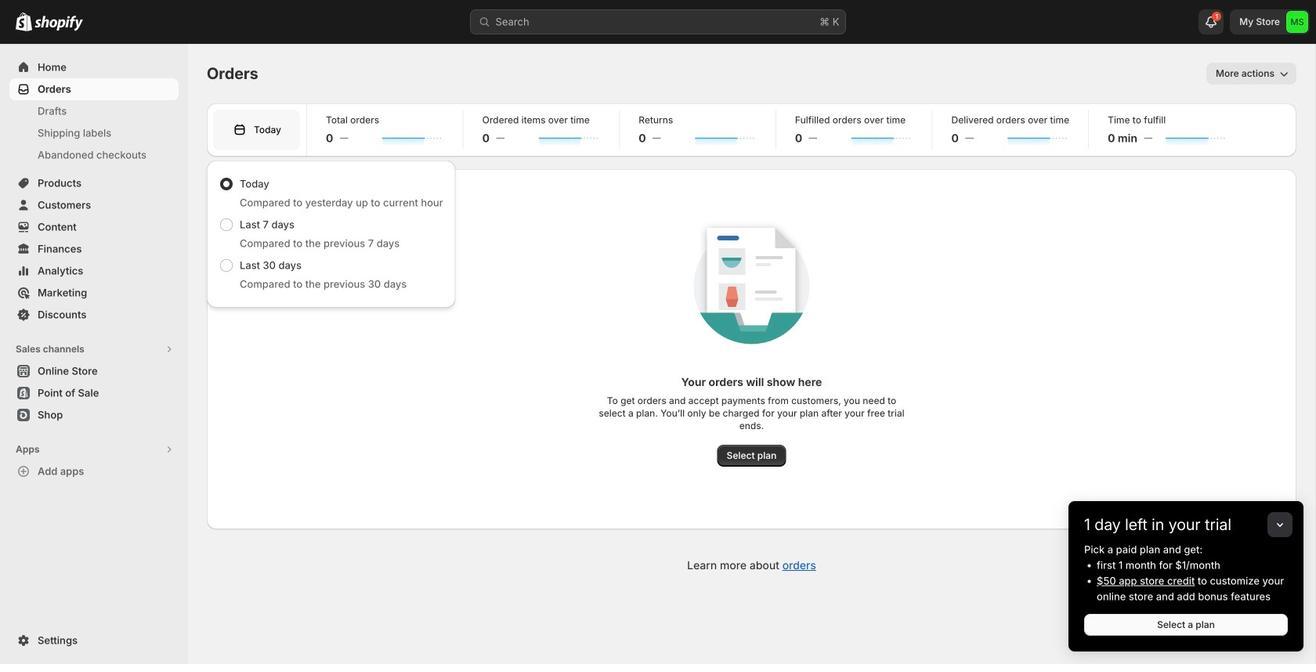 Task type: locate. For each thing, give the bounding box(es) containing it.
shopify image
[[16, 12, 32, 31]]



Task type: describe. For each thing, give the bounding box(es) containing it.
my store image
[[1287, 11, 1309, 33]]

shopify image
[[34, 15, 83, 31]]



